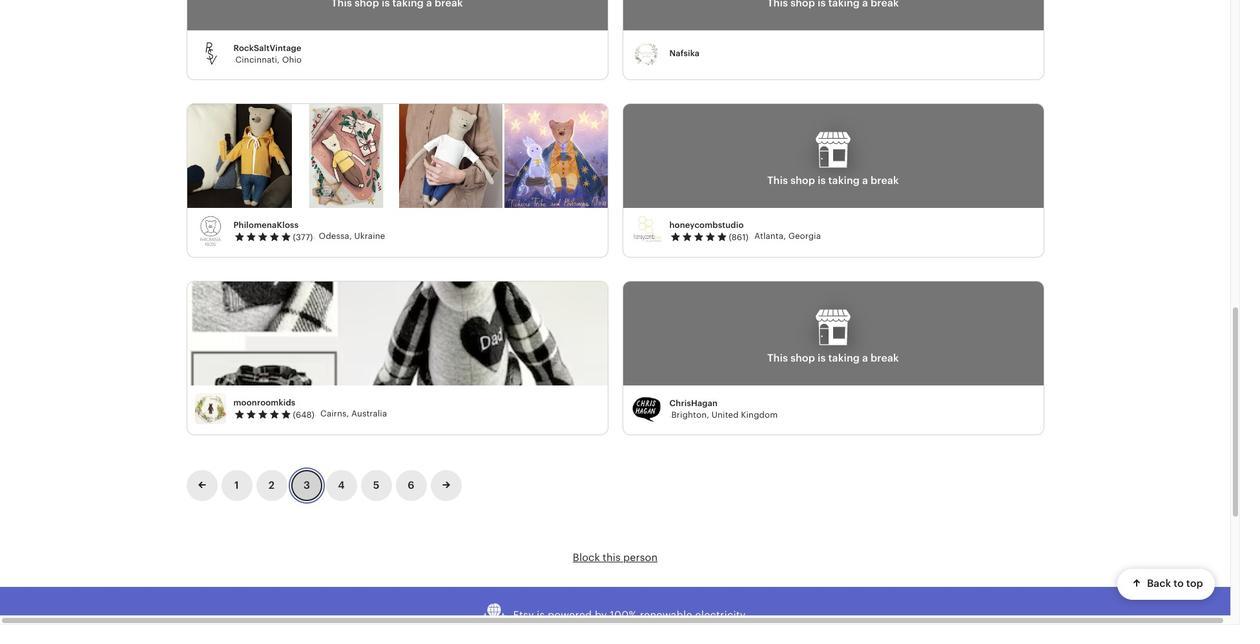 Task type: locate. For each thing, give the bounding box(es) containing it.
cairns,
[[321, 409, 349, 419]]

avatar belonging to philomenakloss image
[[195, 216, 226, 247]]

chrishagan
[[670, 399, 718, 409]]

1 shop from the top
[[791, 174, 816, 187]]

rocksaltvintage
[[234, 44, 302, 53]]

1 taking from the top
[[829, 174, 860, 187]]

1 vertical spatial this
[[768, 352, 788, 364]]

shop for honeycombstudio
[[791, 174, 816, 187]]

3 button
[[291, 471, 322, 502]]

0 vertical spatial a
[[863, 174, 869, 187]]

ukraine
[[354, 232, 385, 241]]

odessa,
[[319, 232, 352, 241]]

1 vertical spatial taking
[[829, 352, 860, 364]]

0 vertical spatial this
[[768, 174, 788, 187]]

taking
[[829, 174, 860, 187], [829, 352, 860, 364]]

chrishagan brighton, united kingdom
[[670, 399, 778, 420]]

(648)
[[293, 410, 315, 420]]

this up kingdom
[[768, 352, 788, 364]]

etsy is powered by 100% renewable electricity.
[[513, 609, 749, 622]]

taking for chrishagan
[[829, 352, 860, 364]]

cincinnati,
[[236, 55, 280, 64]]

rocksaltvintage cincinnati, ohio
[[234, 44, 302, 64]]

5
[[373, 480, 380, 492]]

moonroomkids
[[234, 398, 296, 408]]

100%
[[610, 609, 637, 622]]

6
[[408, 480, 415, 492]]

4 button
[[326, 471, 357, 502]]

2 a from the top
[[863, 352, 869, 364]]

is for chrishagan
[[818, 352, 826, 364]]

2 shop from the top
[[791, 352, 816, 364]]

0 vertical spatial shop
[[791, 174, 816, 187]]

2 vertical spatial is
[[537, 609, 545, 622]]

this shop is taking a break
[[768, 174, 899, 187], [768, 352, 899, 364]]

1 this shop is taking a break from the top
[[768, 174, 899, 187]]

block this person
[[573, 552, 658, 564]]

2
[[269, 480, 275, 492]]

etsy is powered by 100% renewable electricity. button
[[482, 603, 749, 626]]

2 taking from the top
[[829, 352, 860, 364]]

4
[[338, 480, 345, 492]]

0 vertical spatial this shop is taking a break
[[768, 174, 899, 187]]

avatar belonging to chrishagan image
[[631, 394, 662, 425]]

1 vertical spatial this shop is taking a break
[[768, 352, 899, 364]]

1 vertical spatial shop
[[791, 352, 816, 364]]

this
[[768, 174, 788, 187], [768, 352, 788, 364]]

is
[[818, 174, 826, 187], [818, 352, 826, 364], [537, 609, 545, 622]]

by
[[595, 609, 607, 622]]

6 button
[[396, 471, 427, 502]]

break
[[871, 174, 899, 187], [871, 352, 899, 364]]

a for chrishagan
[[863, 352, 869, 364]]

this up atlanta,
[[768, 174, 788, 187]]

this shop is taking a break for chrishagan
[[768, 352, 899, 364]]

5 button
[[361, 471, 392, 502]]

0 vertical spatial taking
[[829, 174, 860, 187]]

0 vertical spatial break
[[871, 174, 899, 187]]

taking for honeycombstudio
[[829, 174, 860, 187]]

this shop is taking a break for honeycombstudio
[[768, 174, 899, 187]]

atlanta,
[[755, 232, 787, 241]]

0 vertical spatial is
[[818, 174, 826, 187]]

1 break from the top
[[871, 174, 899, 187]]

top
[[1187, 578, 1204, 590]]

1 vertical spatial is
[[818, 352, 826, 364]]

1 a from the top
[[863, 174, 869, 187]]

2 break from the top
[[871, 352, 899, 364]]

shop
[[791, 174, 816, 187], [791, 352, 816, 364]]

nafsika
[[670, 49, 700, 58]]

this for chrishagan
[[768, 352, 788, 364]]

1 vertical spatial break
[[871, 352, 899, 364]]

item from this shop image
[[187, 104, 292, 208], [294, 104, 397, 208], [399, 104, 503, 208], [505, 104, 608, 208], [187, 282, 608, 386]]

electricity.
[[696, 609, 749, 622]]

3
[[303, 480, 310, 492]]

1 vertical spatial a
[[863, 352, 869, 364]]

a for honeycombstudio
[[863, 174, 869, 187]]

1 this from the top
[[768, 174, 788, 187]]

(377)
[[293, 232, 313, 242]]

back
[[1148, 578, 1172, 590]]

break for chrishagan
[[871, 352, 899, 364]]

australia
[[352, 409, 387, 419]]

back to top
[[1148, 578, 1204, 590]]

ohio
[[282, 55, 302, 64]]

etsy
[[513, 609, 534, 622]]

1 button
[[221, 471, 252, 502]]

is for honeycombstudio
[[818, 174, 826, 187]]

avatar belonging to honeycombstudio image
[[631, 216, 662, 247]]

avatar belonging to moonroomkids image
[[195, 394, 226, 425]]

2 this from the top
[[768, 352, 788, 364]]

2 this shop is taking a break from the top
[[768, 352, 899, 364]]

(861)
[[729, 232, 749, 242]]

to
[[1174, 578, 1185, 590]]

a
[[863, 174, 869, 187], [863, 352, 869, 364]]



Task type: describe. For each thing, give the bounding box(es) containing it.
cairns, australia
[[321, 409, 387, 419]]

powered
[[548, 609, 592, 622]]

philomenakloss
[[234, 221, 299, 230]]

renewable
[[640, 609, 693, 622]]

is inside "button"
[[537, 609, 545, 622]]

1
[[235, 480, 239, 492]]

block this person button
[[573, 552, 658, 564]]

avatar belonging to nafsika image
[[631, 38, 662, 69]]

georgia
[[789, 232, 821, 241]]

this
[[603, 552, 621, 564]]

2 button
[[256, 471, 287, 502]]

person
[[624, 552, 658, 564]]

honeycombstudio
[[670, 221, 744, 230]]

odessa, ukraine
[[319, 232, 385, 241]]

break for honeycombstudio
[[871, 174, 899, 187]]

kingdom
[[741, 410, 778, 420]]

nafsika link
[[623, 31, 1044, 77]]

shop for chrishagan
[[791, 352, 816, 364]]

this for honeycombstudio
[[768, 174, 788, 187]]

back to top button
[[1118, 569, 1216, 600]]

avatar belonging to rocksaltvintage image
[[195, 38, 226, 69]]

united
[[712, 410, 739, 420]]

atlanta, georgia
[[755, 232, 821, 241]]

block
[[573, 552, 600, 564]]

brighton,
[[672, 410, 710, 420]]



Task type: vqa. For each thing, say whether or not it's contained in the screenshot.
first the This shop is taking a break from the bottom
yes



